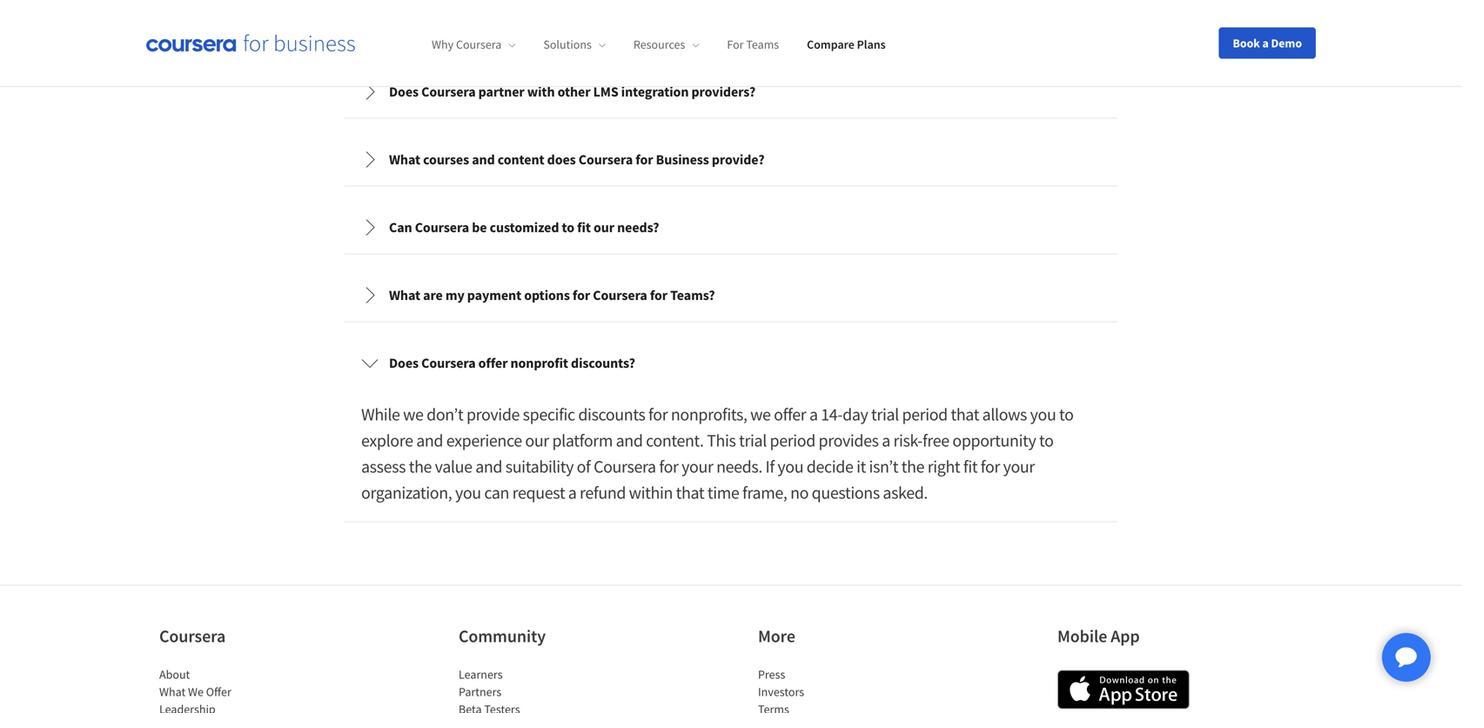 Task type: locate. For each thing, give the bounding box(es) containing it.
0 horizontal spatial list
[[159, 667, 307, 714]]

customized
[[490, 219, 559, 236]]

what are my payment options for coursera for teams?
[[389, 287, 715, 304]]

content.
[[646, 430, 704, 452]]

trial right day in the right bottom of the page
[[872, 404, 899, 426]]

1 list from the left
[[159, 667, 307, 714]]

fit inside can coursera be customized to fit our needs? 'dropdown button'
[[577, 219, 591, 236]]

1 horizontal spatial to
[[1040, 430, 1054, 452]]

3 list item from the left
[[758, 701, 906, 714]]

list containing learners
[[459, 667, 607, 714]]

isn't
[[869, 456, 899, 478]]

0 horizontal spatial we
[[403, 404, 424, 426]]

that left time
[[676, 482, 705, 504]]

1 horizontal spatial your
[[1003, 456, 1035, 478]]

2 list item from the left
[[459, 701, 607, 714]]

the down risk-
[[902, 456, 925, 478]]

0 vertical spatial period
[[902, 404, 948, 426]]

2 vertical spatial what
[[159, 685, 186, 700]]

0 horizontal spatial period
[[770, 430, 816, 452]]

our
[[594, 219, 615, 236], [525, 430, 549, 452]]

experience
[[446, 430, 522, 452]]

and
[[472, 151, 495, 169], [416, 430, 443, 452], [616, 430, 643, 452], [476, 456, 502, 478]]

and right courses on the left of page
[[472, 151, 495, 169]]

book
[[1233, 35, 1260, 51]]

resources
[[634, 37, 685, 52]]

list containing about
[[159, 667, 307, 714]]

does
[[547, 151, 576, 169]]

discounts
[[578, 404, 646, 426]]

1 horizontal spatial list
[[459, 667, 607, 714]]

list item down investors
[[758, 701, 906, 714]]

integration
[[621, 83, 689, 101]]

2 horizontal spatial to
[[1060, 404, 1074, 426]]

what for what are my payment options for coursera for teams?
[[389, 287, 421, 304]]

you left can
[[455, 482, 481, 504]]

suitability
[[506, 456, 574, 478]]

teams
[[746, 37, 779, 52]]

1 vertical spatial trial
[[739, 430, 767, 452]]

period up if
[[770, 430, 816, 452]]

coursera inside 'dropdown button'
[[415, 219, 469, 236]]

0 vertical spatial offer
[[479, 355, 508, 372]]

for left teams?
[[650, 287, 668, 304]]

discounts?
[[571, 355, 635, 372]]

to right customized
[[562, 219, 575, 236]]

1 vertical spatial you
[[778, 456, 804, 478]]

1 horizontal spatial our
[[594, 219, 615, 236]]

options
[[524, 287, 570, 304]]

list item down offer
[[159, 701, 307, 714]]

list
[[159, 667, 307, 714], [459, 667, 607, 714], [758, 667, 906, 714]]

that up opportunity
[[951, 404, 979, 426]]

1 vertical spatial does
[[389, 355, 419, 372]]

our up suitability
[[525, 430, 549, 452]]

3 list from the left
[[758, 667, 906, 714]]

we
[[403, 404, 424, 426], [751, 404, 771, 426]]

1 vertical spatial our
[[525, 430, 549, 452]]

0 vertical spatial trial
[[872, 404, 899, 426]]

press
[[758, 667, 786, 683]]

coursera up refund
[[594, 456, 656, 478]]

what are my payment options for coursera for teams? button
[[347, 271, 1115, 320]]

our inside can coursera be customized to fit our needs? 'dropdown button'
[[594, 219, 615, 236]]

mobile app
[[1058, 626, 1140, 648]]

1 vertical spatial offer
[[774, 404, 806, 426]]

partners link
[[459, 685, 502, 700]]

period up free at the right of page
[[902, 404, 948, 426]]

what we offer link
[[159, 685, 231, 700]]

0 vertical spatial to
[[562, 219, 575, 236]]

don't
[[427, 404, 463, 426]]

fit left needs?
[[577, 219, 591, 236]]

2 horizontal spatial you
[[1030, 404, 1056, 426]]

1 horizontal spatial we
[[751, 404, 771, 426]]

you right if
[[778, 456, 804, 478]]

1 horizontal spatial that
[[951, 404, 979, 426]]

coursera for business image
[[146, 34, 355, 52]]

0 horizontal spatial list item
[[159, 701, 307, 714]]

what down the about
[[159, 685, 186, 700]]

1 vertical spatial fit
[[964, 456, 978, 478]]

for right options
[[573, 287, 590, 304]]

fit right the right
[[964, 456, 978, 478]]

are
[[423, 287, 443, 304]]

2 does from the top
[[389, 355, 419, 372]]

to right opportunity
[[1040, 430, 1054, 452]]

1 vertical spatial what
[[389, 287, 421, 304]]

you right allows
[[1030, 404, 1056, 426]]

platform
[[552, 430, 613, 452]]

learners link
[[459, 667, 503, 683]]

does coursera offer nonprofit discounts?
[[389, 355, 635, 372]]

0 horizontal spatial to
[[562, 219, 575, 236]]

our left needs?
[[594, 219, 615, 236]]

coursera up the about
[[159, 626, 226, 648]]

does
[[389, 83, 419, 101], [389, 355, 419, 372]]

2 vertical spatial to
[[1040, 430, 1054, 452]]

1 horizontal spatial list item
[[459, 701, 607, 714]]

assess
[[361, 456, 406, 478]]

trial
[[872, 404, 899, 426], [739, 430, 767, 452]]

be
[[472, 219, 487, 236]]

0 vertical spatial that
[[951, 404, 979, 426]]

0 vertical spatial our
[[594, 219, 615, 236]]

specific
[[523, 404, 575, 426]]

does coursera partner with other lms integration providers?
[[389, 83, 756, 101]]

offer left nonprofit on the left of the page
[[479, 355, 508, 372]]

1 horizontal spatial offer
[[774, 404, 806, 426]]

list item for coursera
[[159, 701, 307, 714]]

1 your from the left
[[682, 456, 713, 478]]

1 horizontal spatial the
[[902, 456, 925, 478]]

the up organization,
[[409, 456, 432, 478]]

we right nonprofits,
[[751, 404, 771, 426]]

a right book
[[1263, 35, 1269, 51]]

does for does coursera partner with other lms integration providers?
[[389, 83, 419, 101]]

coursera right why
[[456, 37, 502, 52]]

1 vertical spatial that
[[676, 482, 705, 504]]

0 vertical spatial what
[[389, 151, 421, 169]]

to
[[562, 219, 575, 236], [1060, 404, 1074, 426], [1040, 430, 1054, 452]]

1 horizontal spatial fit
[[964, 456, 978, 478]]

0 vertical spatial does
[[389, 83, 419, 101]]

1 we from the left
[[403, 404, 424, 426]]

and inside dropdown button
[[472, 151, 495, 169]]

0 horizontal spatial our
[[525, 430, 549, 452]]

2 horizontal spatial list item
[[758, 701, 906, 714]]

offer left the 14-
[[774, 404, 806, 426]]

what
[[389, 151, 421, 169], [389, 287, 421, 304], [159, 685, 186, 700]]

no
[[791, 482, 809, 504]]

does coursera partner with other lms integration providers? button
[[347, 68, 1115, 116]]

our inside while we don't provide specific discounts for nonprofits, we offer a 14-day trial period that allows you to explore and experience our platform and content. this trial period provides a risk-free opportunity to assess the value and suitability of coursera for your needs. if you decide it isn't the right fit for your organization, you can request a refund within that time frame, no questions asked.
[[525, 430, 549, 452]]

for left business
[[636, 151, 653, 169]]

provides
[[819, 430, 879, 452]]

what left "are"
[[389, 287, 421, 304]]

list containing press
[[758, 667, 906, 714]]

offer
[[479, 355, 508, 372], [774, 404, 806, 426]]

1 horizontal spatial period
[[902, 404, 948, 426]]

your down opportunity
[[1003, 456, 1035, 478]]

can coursera be customized to fit our needs? button
[[347, 203, 1115, 252]]

0 vertical spatial fit
[[577, 219, 591, 236]]

1 horizontal spatial trial
[[872, 404, 899, 426]]

2 list from the left
[[459, 667, 607, 714]]

2 vertical spatial you
[[455, 482, 481, 504]]

0 horizontal spatial offer
[[479, 355, 508, 372]]

the
[[409, 456, 432, 478], [902, 456, 925, 478]]

list item down 'partners' link
[[459, 701, 607, 714]]

2 horizontal spatial list
[[758, 667, 906, 714]]

coursera left be
[[415, 219, 469, 236]]

a
[[1263, 35, 1269, 51], [810, 404, 818, 426], [882, 430, 891, 452], [568, 482, 577, 504]]

courses
[[423, 151, 469, 169]]

list item
[[159, 701, 307, 714], [459, 701, 607, 714], [758, 701, 906, 714]]

resources link
[[634, 37, 699, 52]]

1 list item from the left
[[159, 701, 307, 714]]

0 horizontal spatial the
[[409, 456, 432, 478]]

content
[[498, 151, 545, 169]]

your down content.
[[682, 456, 713, 478]]

1 does from the top
[[389, 83, 419, 101]]

for teams
[[727, 37, 779, 52]]

while we don't provide specific discounts for nonprofits, we offer a 14-day trial period that allows you to explore and experience our platform and content. this trial period provides a risk-free opportunity to assess the value and suitability of coursera for your needs. if you decide it isn't the right fit for your organization, you can request a refund within that time frame, no questions asked.
[[361, 404, 1074, 504]]

decide
[[807, 456, 854, 478]]

0 horizontal spatial your
[[682, 456, 713, 478]]

about link
[[159, 667, 190, 683]]

frame,
[[743, 482, 787, 504]]

value
[[435, 456, 472, 478]]

for teams link
[[727, 37, 779, 52]]

we left don't
[[403, 404, 424, 426]]

with
[[527, 83, 555, 101]]

0 horizontal spatial that
[[676, 482, 705, 504]]

why coursera
[[432, 37, 502, 52]]

period
[[902, 404, 948, 426], [770, 430, 816, 452]]

a left risk-
[[882, 430, 891, 452]]

your
[[682, 456, 713, 478], [1003, 456, 1035, 478]]

what left courses on the left of page
[[389, 151, 421, 169]]

to right allows
[[1060, 404, 1074, 426]]

trial up needs.
[[739, 430, 767, 452]]

1 horizontal spatial you
[[778, 456, 804, 478]]

0 horizontal spatial fit
[[577, 219, 591, 236]]

list item for more
[[758, 701, 906, 714]]

teams?
[[671, 287, 715, 304]]

coursera inside while we don't provide specific discounts for nonprofits, we offer a 14-day trial period that allows you to explore and experience our platform and content. this trial period provides a risk-free opportunity to assess the value and suitability of coursera for your needs. if you decide it isn't the right fit for your organization, you can request a refund within that time frame, no questions asked.
[[594, 456, 656, 478]]



Task type: vqa. For each thing, say whether or not it's contained in the screenshot.
Does Coursera partner with other LMS integration providers? dropdown button at top
yes



Task type: describe. For each thing, give the bounding box(es) containing it.
list item for community
[[459, 701, 607, 714]]

request
[[513, 482, 565, 504]]

coursera up discounts? on the left
[[593, 287, 647, 304]]

offer inside while we don't provide specific discounts for nonprofits, we offer a 14-day trial period that allows you to explore and experience our platform and content. this trial period provides a risk-free opportunity to assess the value and suitability of coursera for your needs. if you decide it isn't the right fit for your organization, you can request a refund within that time frame, no questions asked.
[[774, 404, 806, 426]]

questions
[[812, 482, 880, 504]]

investors link
[[758, 685, 805, 700]]

what courses and content does coursera for business provide?
[[389, 151, 765, 169]]

about what we offer
[[159, 667, 231, 700]]

provide
[[467, 404, 520, 426]]

for up content.
[[649, 404, 668, 426]]

provide?
[[712, 151, 765, 169]]

2 we from the left
[[751, 404, 771, 426]]

solutions link
[[544, 37, 606, 52]]

offer inside dropdown button
[[479, 355, 508, 372]]

and down don't
[[416, 430, 443, 452]]

other
[[558, 83, 591, 101]]

1 vertical spatial to
[[1060, 404, 1074, 426]]

for down opportunity
[[981, 456, 1000, 478]]

0 horizontal spatial trial
[[739, 430, 767, 452]]

a left the 14-
[[810, 404, 818, 426]]

partners
[[459, 685, 502, 700]]

compare plans
[[807, 37, 886, 52]]

coursera up don't
[[421, 355, 476, 372]]

why
[[432, 37, 454, 52]]

for inside what courses and content does coursera for business provide? dropdown button
[[636, 151, 653, 169]]

within
[[629, 482, 673, 504]]

why coursera link
[[432, 37, 516, 52]]

compare plans link
[[807, 37, 886, 52]]

of
[[577, 456, 591, 478]]

coursera right does
[[579, 151, 633, 169]]

time
[[708, 482, 740, 504]]

what inside about what we offer
[[159, 685, 186, 700]]

more
[[758, 626, 796, 648]]

what for what courses and content does coursera for business provide?
[[389, 151, 421, 169]]

and down experience
[[476, 456, 502, 478]]

list for community
[[459, 667, 607, 714]]

1 the from the left
[[409, 456, 432, 478]]

free
[[923, 430, 950, 452]]

and down discounts
[[616, 430, 643, 452]]

1 vertical spatial period
[[770, 430, 816, 452]]

compare
[[807, 37, 855, 52]]

book a demo button
[[1219, 27, 1316, 59]]

list for coursera
[[159, 667, 307, 714]]

asked.
[[883, 482, 928, 504]]

it
[[857, 456, 866, 478]]

needs.
[[717, 456, 763, 478]]

right
[[928, 456, 961, 478]]

0 vertical spatial you
[[1030, 404, 1056, 426]]

organization,
[[361, 482, 452, 504]]

if
[[766, 456, 775, 478]]

does for does coursera offer nonprofit discounts?
[[389, 355, 419, 372]]

about
[[159, 667, 190, 683]]

download on the app store image
[[1058, 671, 1190, 710]]

allows
[[983, 404, 1027, 426]]

a left refund
[[568, 482, 577, 504]]

to inside 'dropdown button'
[[562, 219, 575, 236]]

what courses and content does coursera for business provide? button
[[347, 135, 1115, 184]]

needs?
[[617, 219, 659, 236]]

lms
[[593, 83, 619, 101]]

day
[[843, 404, 868, 426]]

mobile
[[1058, 626, 1108, 648]]

a inside the book a demo button
[[1263, 35, 1269, 51]]

2 the from the left
[[902, 456, 925, 478]]

list for more
[[758, 667, 906, 714]]

can coursera be customized to fit our needs?
[[389, 219, 659, 236]]

demo
[[1272, 35, 1302, 51]]

nonprofits,
[[671, 404, 747, 426]]

while
[[361, 404, 400, 426]]

0 horizontal spatial you
[[455, 482, 481, 504]]

learners
[[459, 667, 503, 683]]

fit inside while we don't provide specific discounts for nonprofits, we offer a 14-day trial period that allows you to explore and experience our platform and content. this trial period provides a risk-free opportunity to assess the value and suitability of coursera for your needs. if you decide it isn't the right fit for your organization, you can request a refund within that time frame, no questions asked.
[[964, 456, 978, 478]]

2 your from the left
[[1003, 456, 1035, 478]]

community
[[459, 626, 546, 648]]

solutions
[[544, 37, 592, 52]]

risk-
[[894, 430, 923, 452]]

for down content.
[[659, 456, 679, 478]]

business
[[656, 151, 709, 169]]

can
[[484, 482, 509, 504]]

book a demo
[[1233, 35, 1302, 51]]

opportunity
[[953, 430, 1036, 452]]

payment
[[467, 287, 522, 304]]

press link
[[758, 667, 786, 683]]

partner
[[479, 83, 525, 101]]

plans
[[857, 37, 886, 52]]

press investors
[[758, 667, 805, 700]]

investors
[[758, 685, 805, 700]]

for
[[727, 37, 744, 52]]

offer
[[206, 685, 231, 700]]

explore
[[361, 430, 413, 452]]

learners partners
[[459, 667, 503, 700]]

does coursera offer nonprofit discounts? button
[[347, 339, 1115, 388]]

this
[[707, 430, 736, 452]]

14-
[[821, 404, 843, 426]]

app
[[1111, 626, 1140, 648]]

my
[[446, 287, 465, 304]]

coursera down why
[[421, 83, 476, 101]]

providers?
[[692, 83, 756, 101]]



